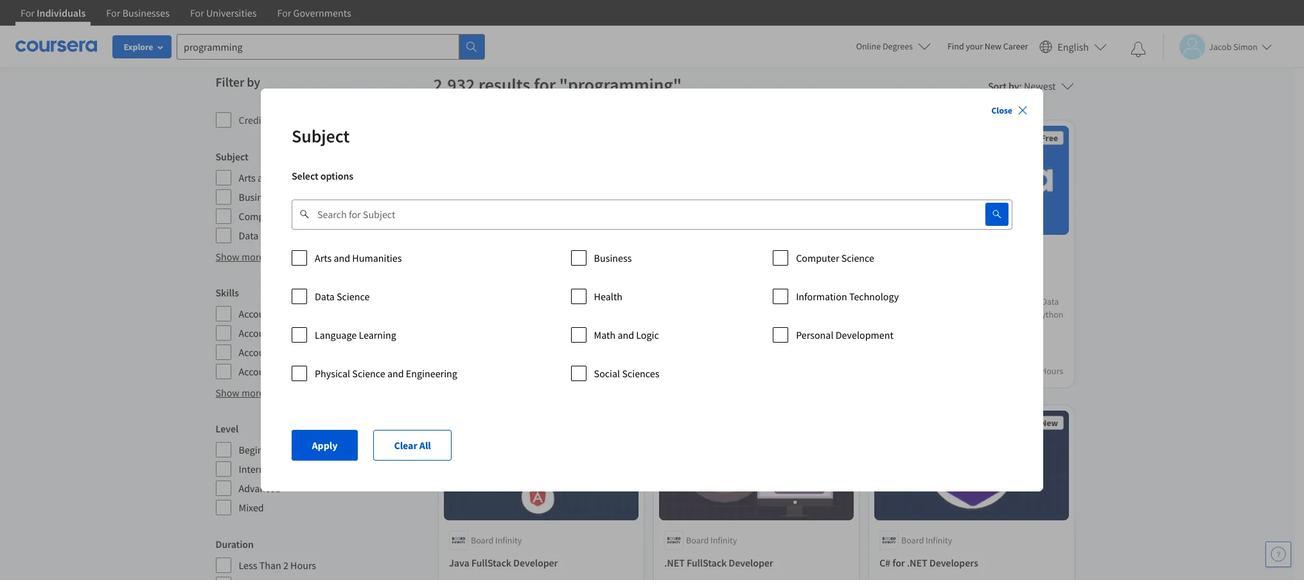 Task type: describe. For each thing, give the bounding box(es) containing it.
1 · from the left
[[485, 366, 487, 378]]

board infinity for c#
[[901, 535, 952, 547]]

eligible
[[267, 114, 299, 127]]

level
[[216, 423, 239, 436]]

1 vertical spatial new
[[1041, 418, 1058, 430]]

development
[[836, 329, 894, 342]]

learning
[[359, 329, 396, 342]]

java fullstack developer link
[[449, 556, 633, 571]]

close button
[[987, 99, 1033, 122]]

programming inside algorithms, computer programming, problem solving, python programming
[[449, 322, 500, 334]]

2 .net from the left
[[907, 557, 927, 570]]

for universities
[[190, 6, 257, 19]]

all
[[420, 440, 431, 452]]

:
[[1020, 80, 1022, 93]]

clear all
[[395, 440, 431, 452]]

information
[[796, 290, 847, 303]]

software
[[289, 346, 327, 359]]

more for accounts
[[242, 387, 264, 400]]

java
[[449, 557, 469, 570]]

math
[[594, 329, 616, 342]]

"programming"
[[559, 73, 682, 96]]

developer for java fullstack developer
[[513, 557, 558, 570]]

subject inside 'group'
[[216, 150, 249, 163]]

select subject options element
[[292, 245, 1013, 400]]

intermediate for intermediate · guided project · less than 2 hours
[[879, 366, 928, 378]]

fullstack for java
[[471, 557, 511, 570]]

machine
[[966, 309, 998, 321]]

mixed
[[239, 502, 264, 515]]

search image
[[992, 210, 1003, 220]]

level group
[[216, 422, 426, 517]]

problem
[[504, 309, 537, 321]]

-
[[527, 366, 530, 378]]

arts inside subject 'group'
[[239, 172, 256, 184]]

accounts
[[239, 366, 278, 379]]

python inside algorithms, computer programming, problem solving, python programming
[[570, 309, 597, 321]]

.net fullstack developer
[[664, 557, 773, 570]]

personal
[[796, 329, 834, 342]]

physical
[[315, 368, 350, 380]]

arts inside select subject options element
[[315, 252, 332, 265]]

health
[[594, 290, 623, 303]]

for businesses
[[106, 6, 170, 19]]

your
[[966, 40, 983, 52]]

analysis,
[[879, 309, 912, 321]]

find
[[948, 40, 964, 52]]

select
[[292, 170, 319, 183]]

clear
[[395, 440, 418, 452]]

science,
[[933, 309, 964, 321]]

0 horizontal spatial for
[[534, 73, 556, 96]]

gain
[[925, 297, 942, 308]]

1 horizontal spatial hours
[[1041, 366, 1063, 378]]

3 · from the left
[[930, 366, 932, 378]]

board for c#
[[901, 535, 924, 547]]

receivable
[[334, 366, 380, 379]]

social sciences
[[594, 368, 660, 380]]

and inside the skills group
[[316, 366, 332, 379]]

algorithms,
[[516, 297, 559, 308]]

less than 2 hours
[[239, 560, 316, 573]]

c# for .net developers
[[879, 557, 978, 570]]

apply
[[312, 440, 338, 452]]

show for accounts
[[216, 387, 240, 400]]

logic
[[636, 329, 659, 342]]

filter by
[[216, 74, 260, 90]]

programming inside the computer programming, data analysis, data science, machine learning, python programming
[[879, 322, 931, 334]]

language
[[315, 329, 357, 342]]

Search by keyword search field
[[317, 199, 955, 230]]

language learning
[[315, 329, 396, 342]]

information technology
[[796, 290, 899, 303]]

filter
[[216, 74, 244, 90]]

individuals
[[37, 6, 86, 19]]

math and logic
[[594, 329, 659, 342]]

infinity for .net
[[710, 535, 737, 547]]

humanities inside select subject options element
[[352, 252, 402, 265]]

personal development
[[796, 329, 894, 342]]

by for filter
[[247, 74, 260, 90]]

computer inside subject 'group'
[[239, 210, 282, 223]]

show more for accounts payable and receivable
[[216, 387, 264, 400]]

for for individuals
[[21, 6, 35, 19]]

for for businesses
[[106, 6, 120, 19]]

sciences
[[622, 368, 660, 380]]

accounts payable and receivable
[[239, 366, 380, 379]]

1 horizontal spatial less
[[995, 366, 1012, 378]]

2,932
[[433, 73, 475, 96]]

programming down information
[[788, 325, 839, 336]]

computer science inside subject 'group'
[[239, 210, 317, 223]]

apply button
[[292, 431, 359, 461]]

sort
[[988, 80, 1007, 93]]

select options
[[292, 170, 354, 183]]

universities
[[206, 6, 257, 19]]

1 horizontal spatial than
[[1014, 366, 1033, 378]]

businesses
[[122, 6, 170, 19]]

project
[[963, 366, 990, 378]]

data inside subject 'group'
[[239, 229, 259, 242]]

beginner for beginner · course · 1 - 4 weeks
[[449, 366, 483, 378]]

career
[[1004, 40, 1028, 52]]

less inside duration group
[[239, 560, 257, 573]]

board for .net
[[686, 535, 709, 547]]

developers
[[929, 557, 978, 570]]

governments
[[293, 6, 351, 19]]

intermediate for intermediate
[[239, 463, 294, 476]]

engineering
[[406, 368, 458, 380]]

arts and humanities inside select subject options element
[[315, 252, 402, 265]]

skills for skills
[[216, 287, 239, 299]]

infinity for c#
[[926, 535, 952, 547]]

python inside the computer programming, data analysis, data science, machine learning, python programming
[[1037, 309, 1064, 321]]

duration
[[216, 539, 254, 551]]

results
[[479, 73, 530, 96]]

more for data
[[242, 251, 264, 263]]

for for governments
[[277, 6, 291, 19]]

python inside computer programming, programming principles, python programming
[[759, 325, 786, 336]]



Task type: vqa. For each thing, say whether or not it's contained in the screenshot.
applied
no



Task type: locate. For each thing, give the bounding box(es) containing it.
0 horizontal spatial than
[[259, 560, 281, 573]]

4 for from the left
[[277, 6, 291, 19]]

0 vertical spatial for
[[534, 73, 556, 96]]

0 horizontal spatial arts
[[239, 172, 256, 184]]

0 vertical spatial than
[[1014, 366, 1033, 378]]

1 vertical spatial computer science
[[796, 252, 875, 265]]

1 horizontal spatial .net
[[907, 557, 927, 570]]

2 horizontal spatial python
[[1037, 309, 1064, 321]]

python right the learning,
[[1037, 309, 1064, 321]]

show more
[[216, 251, 264, 263], [216, 387, 264, 400]]

2
[[1035, 366, 1039, 378], [283, 560, 288, 573]]

python up math
[[570, 309, 597, 321]]

free
[[1041, 132, 1058, 144]]

english
[[1058, 40, 1089, 53]]

2 accounting from the top
[[239, 346, 287, 359]]

subject
[[292, 125, 350, 148], [216, 150, 249, 163]]

2 board from the left
[[686, 535, 709, 547]]

1 vertical spatial show more
[[216, 387, 264, 400]]

subject down credit
[[216, 150, 249, 163]]

sort by : newest
[[988, 80, 1056, 93]]

1 infinity from the left
[[495, 535, 522, 547]]

.net fullstack developer link
[[664, 556, 849, 571]]

than
[[1014, 366, 1033, 378], [259, 560, 281, 573]]

0 horizontal spatial programming,
[[449, 309, 503, 321]]

0 vertical spatial hours
[[1041, 366, 1063, 378]]

for right the c#
[[893, 557, 905, 570]]

account management
[[239, 308, 332, 321]]

skills up account
[[216, 287, 239, 299]]

1 vertical spatial humanities
[[352, 252, 402, 265]]

coursera image
[[15, 36, 97, 57]]

2 board infinity from the left
[[686, 535, 737, 547]]

c#
[[879, 557, 891, 570]]

by right filter on the top left of page
[[247, 74, 260, 90]]

computer science down select
[[239, 210, 317, 223]]

programming, for data
[[986, 297, 1040, 308]]

for left 'universities' on the left top of the page
[[190, 6, 204, 19]]

1 horizontal spatial infinity
[[710, 535, 737, 547]]

computer inside algorithms, computer programming, problem solving, python programming
[[561, 297, 599, 308]]

1 vertical spatial arts
[[315, 252, 332, 265]]

more down accounts
[[242, 387, 264, 400]]

0 horizontal spatial less
[[239, 560, 257, 573]]

subject inside 'dialog'
[[292, 125, 350, 148]]

show more for data science
[[216, 251, 264, 263]]

board infinity up java fullstack developer
[[471, 535, 522, 547]]

2 more from the top
[[242, 387, 264, 400]]

new
[[985, 40, 1002, 52], [1041, 418, 1058, 430]]

1 vertical spatial for
[[893, 557, 905, 570]]

newest
[[1024, 80, 1056, 93]]

2 · from the left
[[517, 366, 519, 378]]

1 horizontal spatial board
[[686, 535, 709, 547]]

clear all button
[[374, 431, 452, 461]]

3 infinity from the left
[[926, 535, 952, 547]]

1 horizontal spatial python
[[759, 325, 786, 336]]

·
[[485, 366, 487, 378], [517, 366, 519, 378], [930, 366, 932, 378], [991, 366, 994, 378]]

3 board from the left
[[901, 535, 924, 547]]

1 developer from the left
[[513, 557, 558, 570]]

· right project
[[991, 366, 994, 378]]

2 horizontal spatial board
[[901, 535, 924, 547]]

show more button down accounts
[[216, 386, 264, 401]]

1 vertical spatial intermediate
[[239, 463, 294, 476]]

programming right logic on the bottom of page
[[664, 325, 716, 336]]

0 horizontal spatial skills
[[216, 287, 239, 299]]

intermediate up "advanced"
[[239, 463, 294, 476]]

0 horizontal spatial beginner
[[239, 444, 277, 457]]

python right principles,
[[759, 325, 786, 336]]

0 vertical spatial computer science
[[239, 210, 317, 223]]

data
[[239, 229, 259, 242], [315, 290, 335, 303], [1042, 297, 1059, 308], [914, 309, 931, 321]]

3 for from the left
[[190, 6, 204, 19]]

0 horizontal spatial board
[[471, 535, 493, 547]]

and
[[258, 172, 274, 184], [334, 252, 350, 265], [618, 329, 634, 342], [316, 366, 332, 379], [387, 368, 404, 380]]

social
[[594, 368, 620, 380]]

1 horizontal spatial 2
[[1035, 366, 1039, 378]]

for individuals
[[21, 6, 86, 19]]

infinity up .net fullstack developer
[[710, 535, 737, 547]]

than down mixed
[[259, 560, 281, 573]]

arts and humanities
[[239, 172, 326, 184], [315, 252, 402, 265]]

beginner
[[449, 366, 483, 378], [239, 444, 277, 457]]

beginner left 'course'
[[449, 366, 483, 378]]

subject group
[[216, 149, 426, 244]]

options
[[321, 170, 354, 183]]

show more down accounts
[[216, 387, 264, 400]]

show up account
[[216, 251, 240, 263]]

skills group
[[216, 285, 426, 380]]

show more button up account
[[216, 249, 264, 265]]

1 vertical spatial hours
[[291, 560, 316, 573]]

1 horizontal spatial programming,
[[771, 312, 824, 324]]

programming, up personal at right
[[771, 312, 824, 324]]

computer
[[239, 210, 282, 223], [796, 252, 840, 265], [561, 297, 599, 308], [946, 297, 984, 308], [731, 312, 769, 324]]

2 horizontal spatial board infinity
[[901, 535, 952, 547]]

business inside select subject options element
[[594, 252, 632, 265]]

computer programming, data analysis, data science, machine learning, python programming
[[879, 297, 1064, 334]]

science
[[284, 210, 317, 223], [261, 229, 294, 242], [842, 252, 875, 265], [337, 290, 370, 303], [352, 368, 385, 380]]

for inside the c# for .net developers link
[[893, 557, 905, 570]]

new inside find your new career link
[[985, 40, 1002, 52]]

0 horizontal spatial board infinity
[[471, 535, 522, 547]]

for right "results" on the left
[[534, 73, 556, 96]]

1 horizontal spatial for
[[893, 557, 905, 570]]

and inside subject 'group'
[[258, 172, 274, 184]]

less right project
[[995, 366, 1012, 378]]

fullstack for .net
[[687, 557, 727, 570]]

None search field
[[177, 34, 485, 59]]

1 fullstack from the left
[[471, 557, 511, 570]]

accounting for accounting software
[[239, 346, 287, 359]]

1 horizontal spatial computer science
[[796, 252, 875, 265]]

0 vertical spatial intermediate
[[879, 366, 928, 378]]

banner navigation
[[10, 0, 362, 35]]

1 vertical spatial subject
[[216, 150, 249, 163]]

show more button for data
[[216, 249, 264, 265]]

1 for from the left
[[21, 6, 35, 19]]

weeks
[[538, 366, 562, 378]]

accounting down account
[[239, 327, 287, 340]]

1 vertical spatial accounting
[[239, 346, 287, 359]]

fullstack
[[471, 557, 511, 570], [687, 557, 727, 570]]

infinity for java
[[495, 535, 522, 547]]

intermediate · guided project · less than 2 hours
[[879, 366, 1063, 378]]

0 vertical spatial show more
[[216, 251, 264, 263]]

1 horizontal spatial new
[[1041, 418, 1058, 430]]

0 vertical spatial beginner
[[449, 366, 483, 378]]

intermediate
[[879, 366, 928, 378], [239, 463, 294, 476]]

board for java
[[471, 535, 493, 547]]

1 vertical spatial business
[[594, 252, 632, 265]]

accounting software
[[239, 346, 327, 359]]

management
[[276, 308, 332, 321]]

developer
[[513, 557, 558, 570], [729, 557, 773, 570]]

subject dialog
[[261, 89, 1044, 492]]

for governments
[[277, 6, 351, 19]]

show notifications image
[[1131, 42, 1146, 57]]

0 horizontal spatial by
[[247, 74, 260, 90]]

0 horizontal spatial humanities
[[276, 172, 326, 184]]

0 vertical spatial humanities
[[276, 172, 326, 184]]

more
[[242, 251, 264, 263], [242, 387, 264, 400]]

accounting for accounting
[[239, 327, 287, 340]]

board up c# for .net developers
[[901, 535, 924, 547]]

4
[[532, 366, 536, 378]]

board infinity up .net fullstack developer
[[686, 535, 737, 547]]

1 horizontal spatial beginner
[[449, 366, 483, 378]]

1 horizontal spatial skills
[[879, 297, 900, 308]]

computer inside computer programming, programming principles, python programming
[[731, 312, 769, 324]]

hours inside duration group
[[291, 560, 316, 573]]

0 vertical spatial data science
[[239, 229, 294, 242]]

1 more from the top
[[242, 251, 264, 263]]

0 vertical spatial new
[[985, 40, 1002, 52]]

1 horizontal spatial by
[[1009, 80, 1020, 93]]

accounting
[[239, 327, 287, 340], [239, 346, 287, 359]]

0 vertical spatial business
[[239, 191, 277, 204]]

1 show from the top
[[216, 251, 240, 263]]

3 board infinity from the left
[[901, 535, 952, 547]]

intermediate inside level group
[[239, 463, 294, 476]]

programming, left problem
[[449, 309, 503, 321]]

1 board infinity from the left
[[471, 535, 522, 547]]

· left 1
[[517, 366, 519, 378]]

computer science up "information technology"
[[796, 252, 875, 265]]

1 vertical spatial more
[[242, 387, 264, 400]]

0 vertical spatial show
[[216, 251, 240, 263]]

0 vertical spatial arts and humanities
[[239, 172, 326, 184]]

for left businesses
[[106, 6, 120, 19]]

computer science
[[239, 210, 317, 223], [796, 252, 875, 265]]

arts and humanities inside subject 'group'
[[239, 172, 326, 184]]

english button
[[1035, 26, 1112, 67]]

1 vertical spatial data science
[[315, 290, 370, 303]]

0 horizontal spatial computer science
[[239, 210, 317, 223]]

0 horizontal spatial developer
[[513, 557, 558, 570]]

programming, inside computer programming, programming principles, python programming
[[771, 312, 824, 324]]

than inside duration group
[[259, 560, 281, 573]]

2 show more button from the top
[[216, 386, 264, 401]]

data science inside select subject options element
[[315, 290, 370, 303]]

2 for from the left
[[106, 6, 120, 19]]

subject up select options
[[292, 125, 350, 148]]

programming down analysis,
[[879, 322, 931, 334]]

2 developer from the left
[[729, 557, 773, 570]]

computer inside the computer programming, data analysis, data science, machine learning, python programming
[[946, 297, 984, 308]]

0 vertical spatial 2
[[1035, 366, 1039, 378]]

show for data
[[216, 251, 240, 263]]

payable
[[280, 366, 314, 379]]

data science
[[239, 229, 294, 242], [315, 290, 370, 303]]

for for universities
[[190, 6, 204, 19]]

1 vertical spatial show more button
[[216, 386, 264, 401]]

learning,
[[1000, 309, 1035, 321]]

0 horizontal spatial .net
[[664, 557, 685, 570]]

fullstack inside .net fullstack developer link
[[687, 557, 727, 570]]

1 vertical spatial 2
[[283, 560, 288, 573]]

1 vertical spatial show
[[216, 387, 240, 400]]

account
[[239, 308, 274, 321]]

skills for skills you'll gain
[[879, 297, 900, 308]]

1 vertical spatial than
[[259, 560, 281, 573]]

1 horizontal spatial fullstack
[[687, 557, 727, 570]]

2 fullstack from the left
[[687, 557, 727, 570]]

1 board from the left
[[471, 535, 493, 547]]

0 horizontal spatial python
[[570, 309, 597, 321]]

1 show more button from the top
[[216, 249, 264, 265]]

developer for .net fullstack developer
[[729, 557, 773, 570]]

than right project
[[1014, 366, 1033, 378]]

programming, up the learning,
[[986, 297, 1040, 308]]

board up .net fullstack developer
[[686, 535, 709, 547]]

java fullstack developer
[[449, 557, 558, 570]]

credit eligible
[[239, 114, 299, 127]]

humanities inside subject 'group'
[[276, 172, 326, 184]]

infinity
[[495, 535, 522, 547], [710, 535, 737, 547], [926, 535, 952, 547]]

2,932 results for "programming"
[[433, 73, 682, 96]]

you'll
[[902, 297, 924, 308]]

0 horizontal spatial hours
[[291, 560, 316, 573]]

0 vertical spatial more
[[242, 251, 264, 263]]

programming, for programming
[[771, 312, 824, 324]]

board infinity up c# for .net developers
[[901, 535, 952, 547]]

1 horizontal spatial subject
[[292, 125, 350, 148]]

duration group
[[216, 537, 426, 581]]

beginner inside level group
[[239, 444, 277, 457]]

0 horizontal spatial fullstack
[[471, 557, 511, 570]]

1 vertical spatial less
[[239, 560, 257, 573]]

show up the level
[[216, 387, 240, 400]]

4 · from the left
[[991, 366, 994, 378]]

1 horizontal spatial developer
[[729, 557, 773, 570]]

0 horizontal spatial data science
[[239, 229, 294, 242]]

board infinity for java
[[471, 535, 522, 547]]

0 vertical spatial less
[[995, 366, 1012, 378]]

show more button for accounts
[[216, 386, 264, 401]]

data inside select subject options element
[[315, 290, 335, 303]]

0 vertical spatial subject
[[292, 125, 350, 148]]

1 vertical spatial arts and humanities
[[315, 252, 402, 265]]

1 horizontal spatial data science
[[315, 290, 370, 303]]

close
[[992, 105, 1013, 116]]

0 horizontal spatial subject
[[216, 150, 249, 163]]

.net
[[664, 557, 685, 570], [907, 557, 927, 570]]

beginner up "advanced"
[[239, 444, 277, 457]]

business inside subject 'group'
[[239, 191, 277, 204]]

accounting up accounts
[[239, 346, 287, 359]]

data science inside subject 'group'
[[239, 229, 294, 242]]

computer inside select subject options element
[[796, 252, 840, 265]]

find your new career
[[948, 40, 1028, 52]]

infinity up c# for .net developers
[[926, 535, 952, 547]]

0 horizontal spatial intermediate
[[239, 463, 294, 476]]

guided
[[934, 366, 961, 378]]

programming, inside the computer programming, data analysis, data science, machine learning, python programming
[[986, 297, 1040, 308]]

1
[[521, 366, 525, 378]]

more up account
[[242, 251, 264, 263]]

1 vertical spatial beginner
[[239, 444, 277, 457]]

for left individuals
[[21, 6, 35, 19]]

0 vertical spatial accounting
[[239, 327, 287, 340]]

0 horizontal spatial new
[[985, 40, 1002, 52]]

1 horizontal spatial arts
[[315, 252, 332, 265]]

programming up 'course'
[[449, 322, 500, 334]]

less down duration
[[239, 560, 257, 573]]

computer programming, programming principles, python programming
[[664, 312, 839, 336]]

c# for .net developers link
[[879, 556, 1064, 571]]

technology
[[850, 290, 899, 303]]

programming, inside algorithms, computer programming, problem solving, python programming
[[449, 309, 503, 321]]

1 horizontal spatial board infinity
[[686, 535, 737, 547]]

1 horizontal spatial intermediate
[[879, 366, 928, 378]]

2 horizontal spatial programming,
[[986, 297, 1040, 308]]

2 horizontal spatial infinity
[[926, 535, 952, 547]]

by right "sort"
[[1009, 80, 1020, 93]]

by
[[247, 74, 260, 90], [1009, 80, 1020, 93]]

1 horizontal spatial business
[[594, 252, 632, 265]]

0 horizontal spatial infinity
[[495, 535, 522, 547]]

2 show more from the top
[[216, 387, 264, 400]]

solving,
[[538, 309, 569, 321]]

1 show more from the top
[[216, 251, 264, 263]]

2 show from the top
[[216, 387, 240, 400]]

python
[[570, 309, 597, 321], [1037, 309, 1064, 321], [759, 325, 786, 336]]

course
[[489, 366, 515, 378]]

· left 'course'
[[485, 366, 487, 378]]

1 horizontal spatial humanities
[[352, 252, 402, 265]]

show more button
[[216, 249, 264, 265], [216, 386, 264, 401]]

2 inside duration group
[[283, 560, 288, 573]]

arts down credit
[[239, 172, 256, 184]]

intermediate left guided
[[879, 366, 928, 378]]

fullstack inside java fullstack developer link
[[471, 557, 511, 570]]

beginner · course · 1 - 4 weeks
[[449, 366, 562, 378]]

principles,
[[718, 325, 757, 336]]

help center image
[[1271, 548, 1287, 563]]

1 accounting from the top
[[239, 327, 287, 340]]

advanced
[[239, 483, 281, 495]]

0 vertical spatial arts
[[239, 172, 256, 184]]

computer science inside select subject options element
[[796, 252, 875, 265]]

for
[[534, 73, 556, 96], [893, 557, 905, 570]]

by for sort
[[1009, 80, 1020, 93]]

0 vertical spatial show more button
[[216, 249, 264, 265]]

· left guided
[[930, 366, 932, 378]]

0 horizontal spatial 2
[[283, 560, 288, 573]]

skills up analysis,
[[879, 297, 900, 308]]

2 infinity from the left
[[710, 535, 737, 547]]

algorithms, computer programming, problem solving, python programming
[[449, 297, 599, 334]]

physical science and engineering
[[315, 368, 458, 380]]

board up java fullstack developer
[[471, 535, 493, 547]]

credit
[[239, 114, 265, 127]]

programming,
[[986, 297, 1040, 308], [449, 309, 503, 321], [771, 312, 824, 324]]

find your new career link
[[941, 39, 1035, 55]]

beginner for beginner
[[239, 444, 277, 457]]

0 horizontal spatial business
[[239, 191, 277, 204]]

arts
[[239, 172, 256, 184], [315, 252, 332, 265]]

skills inside group
[[216, 287, 239, 299]]

board infinity for .net
[[686, 535, 737, 547]]

show more up account
[[216, 251, 264, 263]]

for left governments at top left
[[277, 6, 291, 19]]

infinity up java fullstack developer
[[495, 535, 522, 547]]

1 .net from the left
[[664, 557, 685, 570]]

arts up management
[[315, 252, 332, 265]]

skills you'll gain
[[879, 297, 942, 308]]



